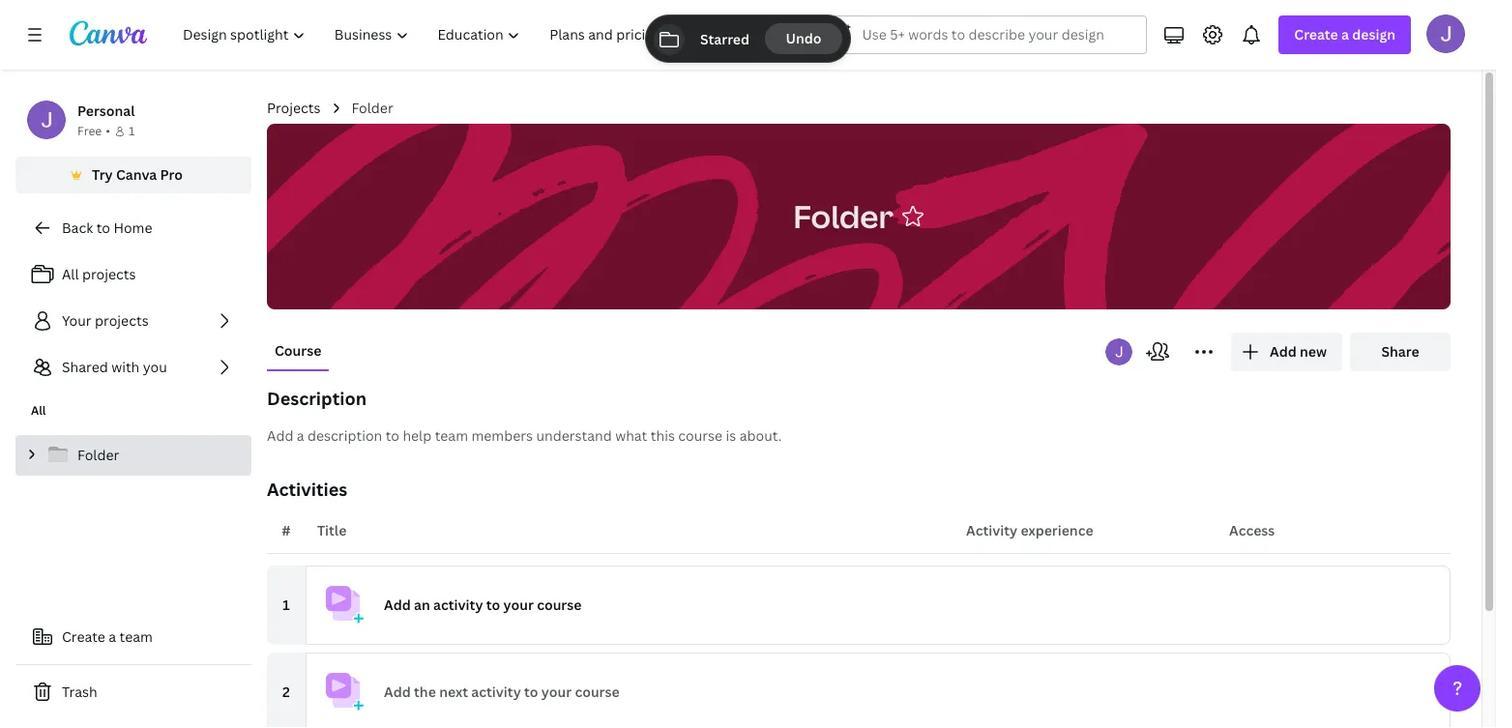 Task type: describe. For each thing, give the bounding box(es) containing it.
understand
[[536, 427, 612, 445]]

design
[[1352, 25, 1396, 44]]

personal
[[77, 102, 135, 120]]

projects link
[[267, 98, 321, 119]]

add new button
[[1231, 333, 1342, 371]]

create a design button
[[1279, 15, 1411, 54]]

a for team
[[109, 628, 116, 646]]

canva
[[116, 165, 157, 184]]

undo
[[786, 29, 822, 47]]

1 vertical spatial folder link
[[15, 435, 251, 476]]

next
[[439, 683, 468, 701]]

0 horizontal spatial folder
[[77, 446, 119, 464]]

course button
[[267, 333, 329, 369]]

access
[[1229, 521, 1275, 540]]

activity inside dropdown button
[[433, 596, 483, 614]]

1 horizontal spatial team
[[435, 427, 468, 445]]

pro
[[160, 165, 183, 184]]

home
[[114, 219, 152, 237]]

starred
[[700, 29, 750, 48]]

try
[[92, 165, 113, 184]]

description
[[267, 387, 367, 410]]

trash link
[[15, 673, 251, 712]]

try canva pro button
[[15, 157, 251, 193]]

an
[[414, 596, 430, 614]]

1 horizontal spatial folder link
[[352, 98, 393, 119]]

create for create a team
[[62, 628, 105, 646]]

you
[[143, 358, 167, 376]]

2
[[283, 683, 290, 701]]

your
[[62, 311, 92, 330]]

add the next activity to your course
[[384, 683, 620, 701]]

projects
[[267, 99, 321, 117]]

your inside add an activity to your course dropdown button
[[503, 596, 534, 614]]

folder inside folder button
[[793, 195, 893, 236]]

activities
[[267, 478, 347, 501]]

experience
[[1021, 521, 1093, 540]]

1 vertical spatial team
[[119, 628, 153, 646]]

add new
[[1270, 342, 1327, 361]]

this
[[651, 427, 675, 445]]

trash
[[62, 683, 97, 701]]

1 horizontal spatial folder
[[352, 99, 393, 117]]

about.
[[740, 427, 782, 445]]

course inside button
[[678, 427, 723, 445]]

to inside dropdown button
[[486, 596, 500, 614]]

activity
[[966, 521, 1018, 540]]

with
[[111, 358, 140, 376]]

is
[[726, 427, 736, 445]]

all for all
[[31, 402, 46, 419]]

description
[[308, 427, 382, 445]]

undo button
[[765, 23, 842, 54]]

shared with you
[[62, 358, 167, 376]]

add an activity to your course
[[384, 596, 582, 614]]



Task type: vqa. For each thing, say whether or not it's contained in the screenshot.
The 1
yes



Task type: locate. For each thing, give the bounding box(es) containing it.
create a team button
[[15, 618, 251, 657]]

add left "new"
[[1270, 342, 1297, 361]]

try canva pro
[[92, 165, 183, 184]]

free
[[77, 123, 102, 139]]

all projects link
[[15, 255, 251, 294]]

free •
[[77, 123, 110, 139]]

add for add the next activity to your course
[[384, 683, 411, 701]]

shared with you link
[[15, 348, 251, 387]]

status containing undo
[[646, 15, 850, 62]]

•
[[106, 123, 110, 139]]

add left the 'an'
[[384, 596, 411, 614]]

the
[[414, 683, 436, 701]]

add
[[1270, 342, 1297, 361], [267, 427, 293, 445], [384, 596, 411, 614], [384, 683, 411, 701]]

share button
[[1350, 333, 1451, 371]]

add an activity to your course button
[[306, 566, 1451, 645]]

all projects
[[62, 265, 136, 283]]

0 vertical spatial 1
[[129, 123, 135, 139]]

add for add new
[[1270, 342, 1297, 361]]

course
[[275, 341, 322, 360]]

1 vertical spatial course
[[537, 596, 582, 614]]

None search field
[[823, 15, 1147, 54]]

what
[[615, 427, 647, 445]]

add a description to help team members understand what this course is about. button
[[267, 426, 1451, 447]]

members
[[471, 427, 533, 445]]

Search search field
[[862, 16, 1109, 53]]

2 vertical spatial course
[[575, 683, 620, 701]]

to
[[96, 219, 110, 237], [386, 427, 399, 445], [486, 596, 500, 614], [524, 683, 538, 701]]

back to home link
[[15, 209, 251, 248]]

create
[[1294, 25, 1338, 44], [62, 628, 105, 646]]

0 horizontal spatial 1
[[129, 123, 135, 139]]

to right the 'an'
[[486, 596, 500, 614]]

1 horizontal spatial 1
[[283, 596, 290, 614]]

0 horizontal spatial a
[[109, 628, 116, 646]]

team up the 'trash' link
[[119, 628, 153, 646]]

activity experience
[[966, 521, 1093, 540]]

0 vertical spatial a
[[1341, 25, 1349, 44]]

create a team
[[62, 628, 153, 646]]

folder link down the shared with you link on the left of the page
[[15, 435, 251, 476]]

2 vertical spatial folder
[[77, 446, 119, 464]]

0 horizontal spatial team
[[119, 628, 153, 646]]

0 horizontal spatial create
[[62, 628, 105, 646]]

1 vertical spatial activity
[[471, 683, 521, 701]]

add inside add a description to help team members understand what this course is about. button
[[267, 427, 293, 445]]

course inside dropdown button
[[537, 596, 582, 614]]

list
[[15, 255, 251, 387]]

add down description
[[267, 427, 293, 445]]

team right help
[[435, 427, 468, 445]]

1
[[129, 123, 135, 139], [283, 596, 290, 614]]

back
[[62, 219, 93, 237]]

your projects
[[62, 311, 149, 330]]

1 vertical spatial 1
[[283, 596, 290, 614]]

course
[[678, 427, 723, 445], [537, 596, 582, 614], [575, 683, 620, 701]]

your projects link
[[15, 302, 251, 340]]

0 vertical spatial all
[[62, 265, 79, 283]]

a down description
[[297, 427, 304, 445]]

folder
[[352, 99, 393, 117], [793, 195, 893, 236], [77, 446, 119, 464]]

a for description
[[297, 427, 304, 445]]

to left help
[[386, 427, 399, 445]]

1 horizontal spatial create
[[1294, 25, 1338, 44]]

2 vertical spatial a
[[109, 628, 116, 646]]

create inside dropdown button
[[1294, 25, 1338, 44]]

0 vertical spatial folder link
[[352, 98, 393, 119]]

team
[[435, 427, 468, 445], [119, 628, 153, 646]]

0 vertical spatial team
[[435, 427, 468, 445]]

projects for all projects
[[82, 265, 136, 283]]

activity right the 'an'
[[433, 596, 483, 614]]

1 vertical spatial all
[[31, 402, 46, 419]]

activity right next
[[471, 683, 521, 701]]

list containing all projects
[[15, 255, 251, 387]]

projects for your projects
[[95, 311, 149, 330]]

0 vertical spatial course
[[678, 427, 723, 445]]

create a design
[[1294, 25, 1396, 44]]

projects down back to home
[[82, 265, 136, 283]]

0 vertical spatial projects
[[82, 265, 136, 283]]

shared
[[62, 358, 108, 376]]

title
[[317, 521, 347, 540]]

back to home
[[62, 219, 152, 237]]

1 vertical spatial a
[[297, 427, 304, 445]]

your
[[503, 596, 534, 614], [541, 683, 572, 701]]

1 down # at the left of page
[[283, 596, 290, 614]]

create left design on the right of the page
[[1294, 25, 1338, 44]]

0 horizontal spatial your
[[503, 596, 534, 614]]

a up the 'trash' link
[[109, 628, 116, 646]]

to right back
[[96, 219, 110, 237]]

share
[[1381, 342, 1419, 361]]

add left "the"
[[384, 683, 411, 701]]

create for create a design
[[1294, 25, 1338, 44]]

0 vertical spatial folder
[[352, 99, 393, 117]]

0 horizontal spatial folder link
[[15, 435, 251, 476]]

1 vertical spatial your
[[541, 683, 572, 701]]

all
[[62, 265, 79, 283], [31, 402, 46, 419]]

all inside list
[[62, 265, 79, 283]]

1 vertical spatial create
[[62, 628, 105, 646]]

0 vertical spatial your
[[503, 596, 534, 614]]

add inside add new dropdown button
[[1270, 342, 1297, 361]]

new
[[1300, 342, 1327, 361]]

1 vertical spatial folder
[[793, 195, 893, 236]]

1 horizontal spatial all
[[62, 265, 79, 283]]

a
[[1341, 25, 1349, 44], [297, 427, 304, 445], [109, 628, 116, 646]]

#
[[282, 521, 291, 540]]

projects
[[82, 265, 136, 283], [95, 311, 149, 330]]

folder button
[[784, 186, 903, 247]]

folder link right projects link
[[352, 98, 393, 119]]

create inside button
[[62, 628, 105, 646]]

0 vertical spatial create
[[1294, 25, 1338, 44]]

1 right •
[[129, 123, 135, 139]]

1 horizontal spatial a
[[297, 427, 304, 445]]

projects right your
[[95, 311, 149, 330]]

a for design
[[1341, 25, 1349, 44]]

help
[[403, 427, 432, 445]]

add a description to help team members understand what this course is about.
[[267, 427, 782, 445]]

to right next
[[524, 683, 538, 701]]

1 vertical spatial projects
[[95, 311, 149, 330]]

to inside button
[[386, 427, 399, 445]]

a left design on the right of the page
[[1341, 25, 1349, 44]]

all for all projects
[[62, 265, 79, 283]]

0 horizontal spatial all
[[31, 402, 46, 419]]

add for add a description to help team members understand what this course is about.
[[267, 427, 293, 445]]

1 horizontal spatial your
[[541, 683, 572, 701]]

jacob simon image
[[1427, 15, 1465, 53]]

top level navigation element
[[170, 15, 777, 54]]

create up trash
[[62, 628, 105, 646]]

status
[[646, 15, 850, 62]]

0 vertical spatial activity
[[433, 596, 483, 614]]

2 horizontal spatial a
[[1341, 25, 1349, 44]]

a inside dropdown button
[[1341, 25, 1349, 44]]

add inside add an activity to your course dropdown button
[[384, 596, 411, 614]]

2 horizontal spatial folder
[[793, 195, 893, 236]]

add for add an activity to your course
[[384, 596, 411, 614]]

activity
[[433, 596, 483, 614], [471, 683, 521, 701]]

folder link
[[352, 98, 393, 119], [15, 435, 251, 476]]



